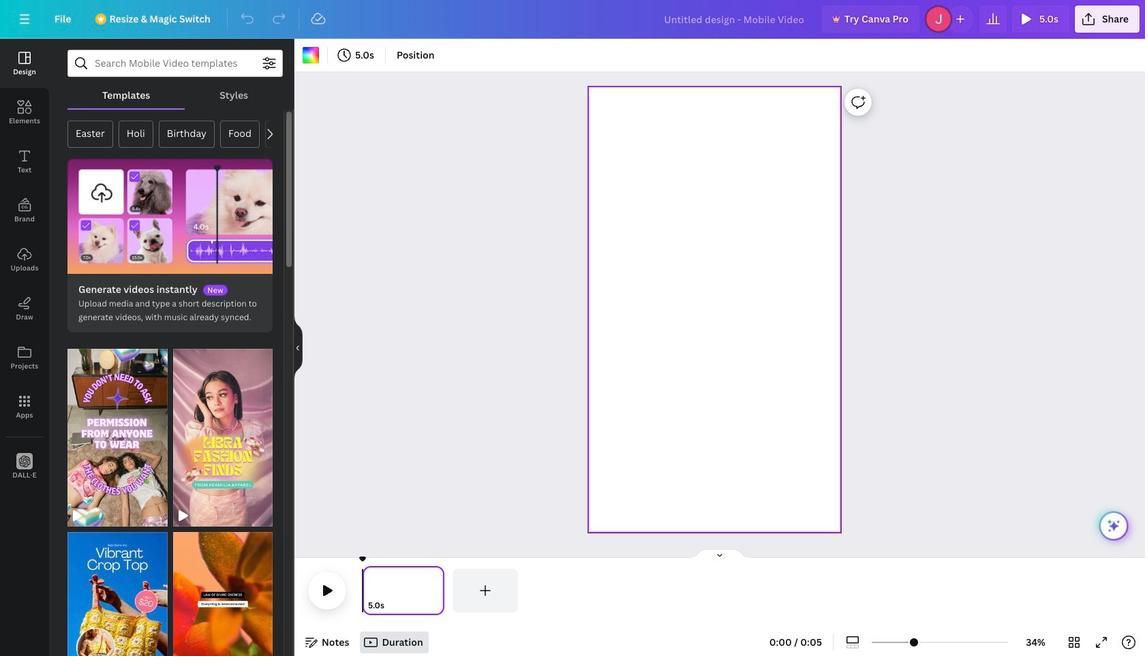 Task type: locate. For each thing, give the bounding box(es) containing it.
Search Mobile Video templates search field
[[95, 50, 256, 76]]

blue photocentric fashion product promotion instagram reel group
[[67, 524, 167, 656]]

Design title text field
[[653, 5, 817, 33]]

colorful minimalistic modern aesthetic relaxing spiritual teaching instagram reel group
[[173, 524, 273, 656]]

side panel tab list
[[0, 39, 49, 491]]

hide image
[[294, 315, 303, 380]]

canva assistant image
[[1106, 518, 1122, 534]]



Task type: vqa. For each thing, say whether or not it's contained in the screenshot.
Trimming, end edge slider
yes



Task type: describe. For each thing, give the bounding box(es) containing it.
Zoom button
[[1014, 632, 1058, 654]]

main menu bar
[[0, 0, 1145, 39]]

trimming, start edge slider
[[363, 569, 375, 613]]

fashion instagram reel in yellow teal orange retro psychedelic style group
[[173, 341, 273, 527]]

magic video example usage image
[[67, 159, 273, 274]]

hide pages image
[[687, 549, 752, 560]]

#ffffff image
[[303, 47, 319, 63]]

Page title text field
[[390, 599, 396, 613]]

trimming, end edge slider
[[432, 569, 444, 613]]

fashion instagram reel in pastel purple retro psychedelic style group
[[67, 341, 167, 527]]



